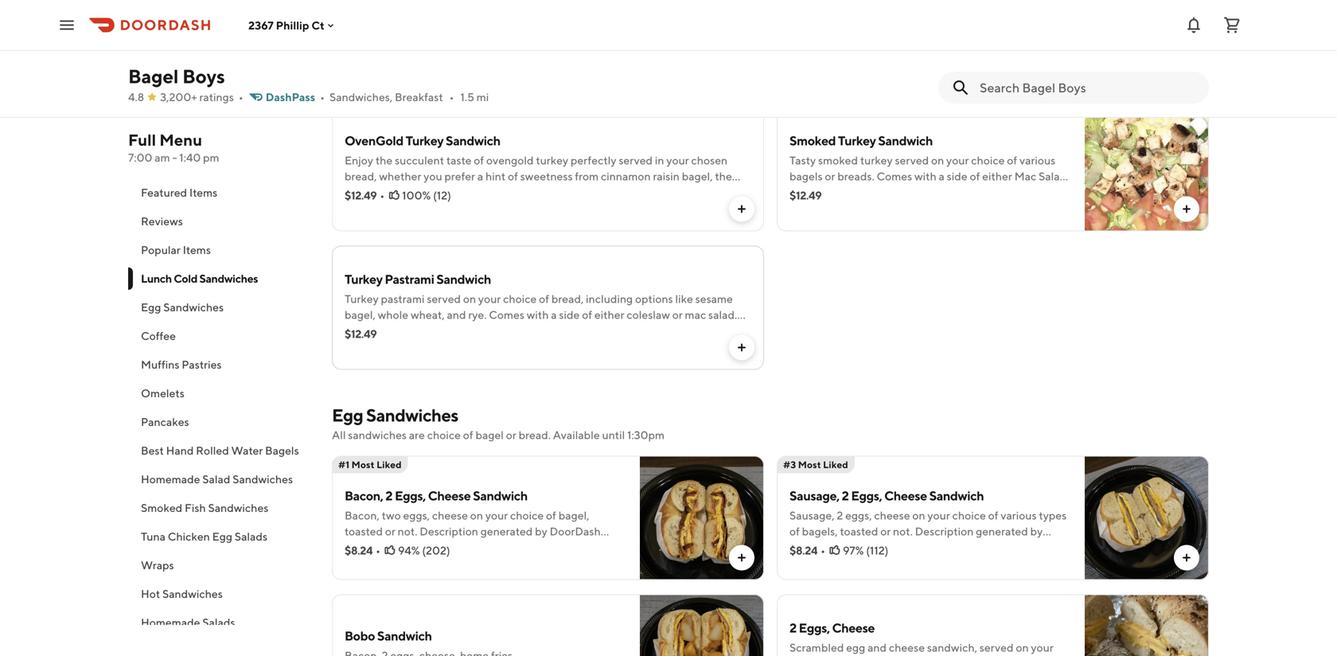 Task type: locate. For each thing, give the bounding box(es) containing it.
0 vertical spatial smoked
[[790, 133, 836, 148]]

0 vertical spatial various
[[1020, 154, 1056, 167]]

homemade salad sandwiches button
[[128, 465, 313, 494]]

sandwiches down homemade salad sandwiches button
[[208, 501, 269, 514]]

eggs,
[[395, 488, 426, 503], [851, 488, 882, 503], [799, 620, 830, 635]]

homemade inside button
[[141, 473, 200, 486]]

ai down bagels
[[790, 201, 801, 215]]

1 most from the left
[[352, 459, 375, 470]]

1 horizontal spatial eggs,
[[799, 620, 830, 635]]

$8.24 for bacon,
[[345, 544, 373, 557]]

items up lunch cold sandwiches
[[183, 243, 211, 256]]

sausage, down #3 most liked
[[790, 488, 840, 503]]

2 horizontal spatial served
[[980, 641, 1014, 654]]

• left 94%
[[376, 544, 381, 557]]

hot
[[141, 587, 160, 600]]

mi
[[477, 90, 489, 104]]

sandwiches up are
[[366, 405, 458, 426]]

notification bell image
[[1185, 16, 1204, 35]]

eggs, right "two"
[[403, 509, 430, 522]]

0 vertical spatial bread.
[[871, 31, 903, 44]]

cheese left sandwich, at the bottom of the page
[[889, 641, 925, 654]]

egg up all
[[332, 405, 363, 426]]

1 vertical spatial bagel,
[[559, 509, 590, 522]]

your inside sausage, 2 eggs, cheese sandwich sausage, 2 eggs, cheese on your choice of various types of bagels, toasted or not. description generated by doordash using ai
[[928, 509, 950, 522]]

homemade salad sandwiches
[[141, 473, 293, 486]]

0 horizontal spatial $8.24
[[345, 544, 373, 557]]

1 vertical spatial bread.
[[519, 428, 551, 441]]

breakfast
[[395, 90, 443, 104]]

0 vertical spatial add item to cart image
[[736, 203, 748, 215]]

sausage, up the bagels,
[[790, 509, 835, 522]]

various
[[1020, 154, 1056, 167], [1001, 509, 1037, 522]]

side inside "turkey pastrami sandwich turkey pastrami served on your choice of bread, including options like sesame bagel, whole wheat, and rye. comes with a side of either coleslaw or mac salad. description generated by doordash using ai"
[[559, 308, 580, 321]]

eggs, for sausage,
[[851, 488, 882, 503]]

0 vertical spatial homemade
[[141, 473, 200, 486]]

turkey inside "smoked turkey sandwich tasty smoked turkey served on your choice of various bagels or breads. comes with a side of either mac salad or coleslaw. description generated by doordash using ai"
[[838, 133, 876, 148]]

0 vertical spatial bacon,
[[345, 488, 383, 503]]

1 horizontal spatial liked
[[823, 459, 849, 470]]

cheese inside the "bacon, 2 eggs, cheese sandwich bacon, two eggs, cheese on your choice of bagel, toasted or not. description generated by doordash using ai"
[[428, 488, 471, 503]]

0 horizontal spatial and
[[447, 308, 466, 321]]

full
[[128, 131, 156, 149]]

eggs, up the 97%
[[846, 509, 872, 522]]

2 toasted from the left
[[840, 525, 879, 538]]

served up the 'wheat,'
[[427, 292, 461, 305]]

$8.24 down the bagels,
[[790, 544, 818, 557]]

$8.24 • left 94%
[[345, 544, 381, 557]]

menu
[[159, 131, 202, 149]]

0 vertical spatial served
[[895, 154, 929, 167]]

of inside egg sandwiches all sandwiches are choice of bagel or bread. available until 1:30pm
[[463, 428, 473, 441]]

1 horizontal spatial comes
[[877, 170, 913, 183]]

featured items button
[[128, 178, 313, 207]]

0 vertical spatial comes
[[877, 170, 913, 183]]

served right turkey
[[895, 154, 929, 167]]

0 horizontal spatial either
[[595, 308, 625, 321]]

eggs, up 97% (112)
[[851, 488, 882, 503]]

1 vertical spatial with
[[915, 170, 937, 183]]

2 horizontal spatial a
[[939, 170, 945, 183]]

0 horizontal spatial a
[[551, 308, 557, 321]]

with right rye.
[[527, 308, 549, 321]]

97% (112)
[[843, 544, 889, 557]]

side down bread,
[[559, 308, 580, 321]]

0 horizontal spatial egg
[[141, 301, 161, 314]]

items inside popular items button
[[183, 243, 211, 256]]

2 vertical spatial served
[[980, 641, 1014, 654]]

2 vertical spatial add item to cart image
[[1181, 551, 1193, 564]]

eggs, inside sausage, 2 eggs, cheese sandwich sausage, 2 eggs, cheese on your choice of various types of bagels, toasted or not. description generated by doordash using ai
[[851, 488, 882, 503]]

aioli,
[[899, 15, 923, 28]]

eggs, inside the "bacon, 2 eggs, cheese sandwich bacon, two eggs, cheese on your choice of bagel, toasted or not. description generated by doordash using ai"
[[403, 509, 430, 522]]

ai down garlic
[[872, 47, 884, 60]]

or inside sausage, 2 eggs, cheese sandwich sausage, 2 eggs, cheese on your choice of various types of bagels, toasted or not. description generated by doordash using ai
[[881, 525, 891, 538]]

1 vertical spatial comes
[[489, 308, 525, 321]]

1 horizontal spatial bread.
[[871, 31, 903, 44]]

egg
[[141, 301, 161, 314], [332, 405, 363, 426], [212, 530, 232, 543]]

by inside "turkey pastrami sandwich turkey pastrami served on your choice of bread, including options like sesame bagel, whole wheat, and rye. comes with a side of either coleslaw or mac salad. description generated by doordash using ai"
[[460, 324, 473, 337]]

on inside sausage, 2 eggs, cheese sandwich sausage, 2 eggs, cheese on your choice of various types of bagels, toasted or not. description generated by doordash using ai
[[913, 509, 926, 522]]

1 vertical spatial egg
[[332, 405, 363, 426]]

using inside sausage, 2 eggs, cheese sandwich sausage, 2 eggs, cheese on your choice of various types of bagels, toasted or not. description generated by doordash using ai
[[843, 541, 870, 554]]

types
[[1039, 509, 1067, 522]]

0 horizontal spatial comes
[[489, 308, 525, 321]]

1 vertical spatial salad
[[202, 473, 230, 486]]

1 vertical spatial items
[[183, 243, 211, 256]]

or right bagel
[[506, 428, 517, 441]]

2 most from the left
[[798, 459, 821, 470]]

or down "two"
[[385, 525, 396, 538]]

1 vertical spatial sausage,
[[790, 509, 835, 522]]

add item to cart image
[[736, 203, 748, 215], [736, 341, 748, 354], [1181, 551, 1193, 564]]

cheese inside sausage, 2 eggs, cheese sandwich sausage, 2 eggs, cheese on your choice of various types of bagels, toasted or not. description generated by doordash using ai
[[885, 488, 927, 503]]

0 vertical spatial bagel,
[[345, 308, 376, 321]]

$12.49 •
[[345, 189, 385, 202]]

• left 100%
[[380, 189, 385, 202]]

0 vertical spatial salad
[[1039, 170, 1067, 183]]

2 eggs, from the left
[[846, 509, 872, 522]]

generated
[[966, 31, 1018, 44], [914, 186, 966, 199], [406, 324, 458, 337], [481, 525, 533, 538], [976, 525, 1028, 538]]

homemade for homemade salads
[[141, 616, 200, 629]]

bagels
[[790, 170, 823, 183]]

on for sausage,
[[913, 509, 926, 522]]

coffee
[[141, 329, 176, 342]]

are
[[409, 428, 425, 441]]

and
[[447, 308, 466, 321], [868, 641, 887, 654]]

homemade down the hand
[[141, 473, 200, 486]]

0 vertical spatial add item to cart image
[[1181, 64, 1193, 77]]

1 not. from the left
[[398, 525, 418, 538]]

salad inside button
[[202, 473, 230, 486]]

balsamic,
[[1011, 15, 1058, 28]]

1 vertical spatial and
[[868, 641, 887, 654]]

$8.24 • for sausage, 2 eggs, cheese sandwich
[[790, 544, 826, 557]]

pancakes
[[141, 415, 189, 428]]

1 horizontal spatial with
[[790, 31, 812, 44]]

eggs, inside sausage, 2 eggs, cheese sandwich sausage, 2 eggs, cheese on your choice of various types of bagels, toasted or not. description generated by doordash using ai
[[846, 509, 872, 522]]

sandwiches
[[199, 272, 258, 285], [163, 301, 224, 314], [366, 405, 458, 426], [233, 473, 293, 486], [208, 501, 269, 514], [162, 587, 223, 600]]

2 up "two"
[[386, 488, 393, 503]]

1 vertical spatial bacon,
[[345, 509, 380, 522]]

$8.24 • down the bagels,
[[790, 544, 826, 557]]

ovengold
[[345, 133, 404, 148]]

generated inside "smoked turkey sandwich tasty smoked turkey served on your choice of various bagels or breads. comes with a side of either mac salad or coleslaw. description generated by doordash using ai"
[[914, 186, 966, 199]]

2 not. from the left
[[893, 525, 913, 538]]

1 vertical spatial add item to cart image
[[1181, 203, 1193, 215]]

items for featured items
[[189, 186, 218, 199]]

ai inside salami, fontina, garlic aioli, arugula, olive oil, balsamic, with a choice of bread. description generated by doordash using ai
[[872, 47, 884, 60]]

bacon, left "two"
[[345, 509, 380, 522]]

1 vertical spatial side
[[559, 308, 580, 321]]

egg down lunch
[[141, 301, 161, 314]]

side left mac
[[947, 170, 968, 183]]

toasted down "two"
[[345, 525, 383, 538]]

generated inside sausage, 2 eggs, cheese sandwich sausage, 2 eggs, cheese on your choice of various types of bagels, toasted or not. description generated by doordash using ai
[[976, 525, 1028, 538]]

your inside 2 eggs, cheese scrambled egg and cheese sandwich, served on your
[[1031, 641, 1054, 654]]

eggs, inside 2 eggs, cheese scrambled egg and cheese sandwich, served on your
[[799, 620, 830, 635]]

$8.24 left 94%
[[345, 544, 373, 557]]

ai right the 97%
[[872, 541, 884, 554]]

1 horizontal spatial most
[[798, 459, 821, 470]]

2 up scrambled
[[790, 620, 797, 635]]

$8.24 • for bacon, 2 eggs, cheese sandwich
[[345, 544, 381, 557]]

0 vertical spatial sausage,
[[790, 488, 840, 503]]

cheese up (112)
[[885, 488, 927, 503]]

salads down smoked fish sandwiches button
[[235, 530, 268, 543]]

0 horizontal spatial with
[[527, 308, 549, 321]]

2 horizontal spatial cheese
[[885, 488, 927, 503]]

add item to cart image
[[1181, 64, 1193, 77], [1181, 203, 1193, 215], [736, 551, 748, 564]]

or inside "turkey pastrami sandwich turkey pastrami served on your choice of bread, including options like sesame bagel, whole wheat, and rye. comes with a side of either coleslaw or mac salad. description generated by doordash using ai"
[[673, 308, 683, 321]]

bread. left available at the left bottom of page
[[519, 428, 551, 441]]

0 horizontal spatial eggs,
[[403, 509, 430, 522]]

best hand rolled water bagels button
[[128, 436, 313, 465]]

100% (12)
[[402, 189, 451, 202]]

not. inside sausage, 2 eggs, cheese sandwich sausage, 2 eggs, cheese on your choice of various types of bagels, toasted or not. description generated by doordash using ai
[[893, 525, 913, 538]]

2 down #3 most liked
[[842, 488, 849, 503]]

egg inside egg sandwiches all sandwiches are choice of bagel or bread. available until 1:30pm
[[332, 405, 363, 426]]

sandwich inside sausage, 2 eggs, cheese sandwich sausage, 2 eggs, cheese on your choice of various types of bagels, toasted or not. description generated by doordash using ai
[[930, 488, 984, 503]]

cold
[[174, 272, 197, 285]]

liked down the sandwiches
[[377, 459, 402, 470]]

2 sausage, from the top
[[790, 509, 835, 522]]

0 horizontal spatial $8.24 •
[[345, 544, 381, 557]]

items up the reviews button
[[189, 186, 218, 199]]

with right breads.
[[915, 170, 937, 183]]

cheese up (112)
[[875, 509, 910, 522]]

and inside "turkey pastrami sandwich turkey pastrami served on your choice of bread, including options like sesame bagel, whole wheat, and rye. comes with a side of either coleslaw or mac salad. description generated by doordash using ai"
[[447, 308, 466, 321]]

or inside the "bacon, 2 eggs, cheese sandwich bacon, two eggs, cheese on your choice of bagel, toasted or not. description generated by doordash using ai"
[[385, 525, 396, 538]]

served right sandwich, at the bottom of the page
[[980, 641, 1014, 654]]

0 horizontal spatial most
[[352, 459, 375, 470]]

1 liked from the left
[[377, 459, 402, 470]]

a inside "smoked turkey sandwich tasty smoked turkey served on your choice of various bagels or breads. comes with a side of either mac salad or coleslaw. description generated by doordash using ai"
[[939, 170, 945, 183]]

am
[[155, 151, 170, 164]]

cheese inside 2 eggs, cheese scrambled egg and cheese sandwich, served on your
[[889, 641, 925, 654]]

by inside salami, fontina, garlic aioli, arugula, olive oil, balsamic, with a choice of bread. description generated by doordash using ai
[[1020, 31, 1033, 44]]

1 sausage, from the top
[[790, 488, 840, 503]]

using inside the "bacon, 2 eggs, cheese sandwich bacon, two eggs, cheese on your choice of bagel, toasted or not. description generated by doordash using ai"
[[345, 541, 372, 554]]

sandwiches inside egg sandwiches all sandwiches are choice of bagel or bread. available until 1:30pm
[[366, 405, 458, 426]]

2 horizontal spatial eggs,
[[851, 488, 882, 503]]

comes
[[877, 170, 913, 183], [489, 308, 525, 321]]

ai left 94%
[[374, 541, 386, 554]]

ai down bread,
[[557, 324, 569, 337]]

either inside "turkey pastrami sandwich turkey pastrami served on your choice of bread, including options like sesame bagel, whole wheat, and rye. comes with a side of either coleslaw or mac salad. description generated by doordash using ai"
[[595, 308, 625, 321]]

bagel
[[128, 65, 179, 88]]

bagel
[[476, 428, 504, 441]]

2 homemade from the top
[[141, 616, 200, 629]]

with inside "turkey pastrami sandwich turkey pastrami served on your choice of bread, including options like sesame bagel, whole wheat, and rye. comes with a side of either coleslaw or mac salad. description generated by doordash using ai"
[[527, 308, 549, 321]]

1 vertical spatial salads
[[202, 616, 235, 629]]

0 horizontal spatial not.
[[398, 525, 418, 538]]

salad.
[[709, 308, 737, 321]]

smoked up tuna
[[141, 501, 183, 514]]

1 horizontal spatial bagel,
[[559, 509, 590, 522]]

2 liked from the left
[[823, 459, 849, 470]]

using inside "smoked turkey sandwich tasty smoked turkey served on your choice of various bagels or breads. comes with a side of either mac salad or coleslaw. description generated by doordash using ai"
[[1036, 186, 1063, 199]]

most right the #3
[[798, 459, 821, 470]]

eggs, for sausage,
[[846, 509, 872, 522]]

most right #1 on the left of the page
[[352, 459, 375, 470]]

sandwiches down popular items button
[[199, 272, 258, 285]]

salads down hot sandwiches button
[[202, 616, 235, 629]]

not.
[[398, 525, 418, 538], [893, 525, 913, 538]]

1 vertical spatial a
[[939, 170, 945, 183]]

2 vertical spatial egg
[[212, 530, 232, 543]]

2 eggs, cheese image
[[1085, 594, 1209, 656]]

1 horizontal spatial cheese
[[832, 620, 875, 635]]

#1 most liked
[[338, 459, 402, 470]]

available
[[553, 428, 600, 441]]

egg sandwiches all sandwiches are choice of bagel or bread. available until 1:30pm
[[332, 405, 665, 441]]

eggs, for bacon,
[[403, 509, 430, 522]]

and right egg
[[868, 641, 887, 654]]

or up (112)
[[881, 525, 891, 538]]

toasted up the 97%
[[840, 525, 879, 538]]

1 horizontal spatial and
[[868, 641, 887, 654]]

2 $8.24 from the left
[[790, 544, 818, 557]]

1 horizontal spatial not.
[[893, 525, 913, 538]]

2 horizontal spatial egg
[[332, 405, 363, 426]]

comes right rye.
[[489, 308, 525, 321]]

1 $8.24 from the left
[[345, 544, 373, 557]]

on for 2
[[1016, 641, 1029, 654]]

1:40
[[179, 151, 201, 164]]

2367
[[248, 19, 274, 32]]

homemade
[[141, 473, 200, 486], [141, 616, 200, 629]]

eggs, for bacon,
[[395, 488, 426, 503]]

0 horizontal spatial salad
[[202, 473, 230, 486]]

2 vertical spatial a
[[551, 308, 557, 321]]

doordash inside sausage, 2 eggs, cheese sandwich sausage, 2 eggs, cheese on your choice of various types of bagels, toasted or not. description generated by doordash using ai
[[790, 541, 841, 554]]

1 horizontal spatial served
[[895, 154, 929, 167]]

either down including
[[595, 308, 625, 321]]

0 horizontal spatial side
[[559, 308, 580, 321]]

1 horizontal spatial side
[[947, 170, 968, 183]]

choice
[[822, 31, 856, 44], [971, 154, 1005, 167], [503, 292, 537, 305], [427, 428, 461, 441], [510, 509, 544, 522], [953, 509, 986, 522]]

0 vertical spatial salads
[[235, 530, 268, 543]]

0 horizontal spatial toasted
[[345, 525, 383, 538]]

100%
[[402, 189, 431, 202]]

2 vertical spatial add item to cart image
[[736, 551, 748, 564]]

and left rye.
[[447, 308, 466, 321]]

bread. down garlic
[[871, 31, 903, 44]]

smoked turkey sandwich tasty smoked turkey served on your choice of various bagels or breads. comes with a side of either mac salad or coleslaw. description generated by doordash using ai
[[790, 133, 1067, 215]]

eggs, up "two"
[[395, 488, 426, 503]]

either left mac
[[983, 170, 1013, 183]]

homemade salads button
[[128, 608, 313, 637]]

cheese up egg
[[832, 620, 875, 635]]

or
[[825, 170, 836, 183], [790, 186, 800, 199], [673, 308, 683, 321], [506, 428, 517, 441], [385, 525, 396, 538], [881, 525, 891, 538]]

ai inside "turkey pastrami sandwich turkey pastrami served on your choice of bread, including options like sesame bagel, whole wheat, and rye. comes with a side of either coleslaw or mac salad. description generated by doordash using ai"
[[557, 324, 569, 337]]

or down like at right
[[673, 308, 683, 321]]

0 horizontal spatial liked
[[377, 459, 402, 470]]

1 horizontal spatial toasted
[[840, 525, 879, 538]]

or up coleslaw.
[[825, 170, 836, 183]]

0 vertical spatial either
[[983, 170, 1013, 183]]

most
[[352, 459, 375, 470], [798, 459, 821, 470]]

eggs, up scrambled
[[799, 620, 830, 635]]

served inside 2 eggs, cheese scrambled egg and cheese sandwich, served on your
[[980, 641, 1014, 654]]

0 vertical spatial and
[[447, 308, 466, 321]]

homemade inside button
[[141, 616, 200, 629]]

1 homemade from the top
[[141, 473, 200, 486]]

1 horizontal spatial smoked
[[790, 133, 836, 148]]

1 vertical spatial add item to cart image
[[736, 341, 748, 354]]

0 horizontal spatial bagel,
[[345, 308, 376, 321]]

1 horizontal spatial a
[[814, 31, 820, 44]]

smoked
[[790, 133, 836, 148], [141, 501, 183, 514]]

1 vertical spatial either
[[595, 308, 625, 321]]

0 horizontal spatial bread.
[[519, 428, 551, 441]]

(112)
[[866, 544, 889, 557]]

your
[[947, 154, 969, 167], [478, 292, 501, 305], [486, 509, 508, 522], [928, 509, 950, 522], [1031, 641, 1054, 654]]

comes down turkey
[[877, 170, 913, 183]]

fontina,
[[828, 15, 867, 28]]

homemade salads
[[141, 616, 235, 629]]

with
[[790, 31, 812, 44], [915, 170, 937, 183], [527, 308, 549, 321]]

1 eggs, from the left
[[403, 509, 430, 522]]

1 horizontal spatial either
[[983, 170, 1013, 183]]

a
[[814, 31, 820, 44], [939, 170, 945, 183], [551, 308, 557, 321]]

popular
[[141, 243, 181, 256]]

ai inside "smoked turkey sandwich tasty smoked turkey served on your choice of various bagels or breads. comes with a side of either mac salad or coleslaw. description generated by doordash using ai"
[[790, 201, 801, 215]]

2 inside the "bacon, 2 eggs, cheese sandwich bacon, two eggs, cheese on your choice of bagel, toasted or not. description generated by doordash using ai"
[[386, 488, 393, 503]]

0 horizontal spatial served
[[427, 292, 461, 305]]

liked right the #3
[[823, 459, 849, 470]]

egg for egg sandwiches all sandwiches are choice of bagel or bread. available until 1:30pm
[[332, 405, 363, 426]]

smoked up tasty
[[790, 133, 836, 148]]

sausage,
[[790, 488, 840, 503], [790, 509, 835, 522]]

cheese up "(202)"
[[428, 488, 471, 503]]

on inside 2 eggs, cheese scrambled egg and cheese sandwich, served on your
[[1016, 641, 1029, 654]]

various left 'types'
[[1001, 509, 1037, 522]]

1 horizontal spatial $8.24 •
[[790, 544, 826, 557]]

turkey up the smoked
[[838, 133, 876, 148]]

like
[[676, 292, 693, 305]]

homemade down hot sandwiches
[[141, 616, 200, 629]]

cheese up "(202)"
[[432, 509, 468, 522]]

1 vertical spatial various
[[1001, 509, 1037, 522]]

smoked inside button
[[141, 501, 183, 514]]

2 vertical spatial with
[[527, 308, 549, 321]]

breads.
[[838, 170, 875, 183]]

various up mac
[[1020, 154, 1056, 167]]

salad
[[1039, 170, 1067, 183], [202, 473, 230, 486]]

full menu 7:00 am - 1:40 pm
[[128, 131, 219, 164]]

turkey up whole
[[345, 292, 379, 305]]

1 vertical spatial smoked
[[141, 501, 183, 514]]

not. inside the "bacon, 2 eggs, cheese sandwich bacon, two eggs, cheese on your choice of bagel, toasted or not. description generated by doordash using ai"
[[398, 525, 418, 538]]

salad right mac
[[1039, 170, 1067, 183]]

salads inside homemade salads button
[[202, 616, 235, 629]]

2 horizontal spatial with
[[915, 170, 937, 183]]

served inside "turkey pastrami sandwich turkey pastrami served on your choice of bread, including options like sesame bagel, whole wheat, and rye. comes with a side of either coleslaw or mac salad. description generated by doordash using ai"
[[427, 292, 461, 305]]

doordash inside "turkey pastrami sandwich turkey pastrami served on your choice of bread, including options like sesame bagel, whole wheat, and rye. comes with a side of either coleslaw or mac salad. description generated by doordash using ai"
[[475, 324, 526, 337]]

0 vertical spatial side
[[947, 170, 968, 183]]

0 horizontal spatial smoked
[[141, 501, 183, 514]]

salads
[[235, 530, 268, 543], [202, 616, 235, 629]]

salami,
[[790, 15, 826, 28]]

using inside "turkey pastrami sandwich turkey pastrami served on your choice of bread, including options like sesame bagel, whole wheat, and rye. comes with a side of either coleslaw or mac salad. description generated by doordash using ai"
[[528, 324, 555, 337]]

1 vertical spatial served
[[427, 292, 461, 305]]

egg down smoked fish sandwiches button
[[212, 530, 232, 543]]

add item to cart image for turkey pastrami sandwich
[[736, 341, 748, 354]]

1 horizontal spatial salad
[[1039, 170, 1067, 183]]

cheese inside the "bacon, 2 eggs, cheese sandwich bacon, two eggs, cheese on your choice of bagel, toasted or not. description generated by doordash using ai"
[[432, 509, 468, 522]]

with down salami,
[[790, 31, 812, 44]]

0 vertical spatial a
[[814, 31, 820, 44]]

bagel,
[[345, 308, 376, 321], [559, 509, 590, 522]]

0 vertical spatial egg
[[141, 301, 161, 314]]

0 vertical spatial with
[[790, 31, 812, 44]]

1 horizontal spatial eggs,
[[846, 509, 872, 522]]

your inside "smoked turkey sandwich tasty smoked turkey served on your choice of various bagels or breads. comes with a side of either mac salad or coleslaw. description generated by doordash using ai"
[[947, 154, 969, 167]]

2 $8.24 • from the left
[[790, 544, 826, 557]]

cheese
[[428, 488, 471, 503], [885, 488, 927, 503], [832, 620, 875, 635]]

either inside "smoked turkey sandwich tasty smoked turkey served on your choice of various bagels or breads. comes with a side of either mac salad or coleslaw. description generated by doordash using ai"
[[983, 170, 1013, 183]]

choice inside salami, fontina, garlic aioli, arugula, olive oil, balsamic, with a choice of bread. description generated by doordash using ai
[[822, 31, 856, 44]]

pastrami
[[381, 292, 425, 305]]

smoked inside "smoked turkey sandwich tasty smoked turkey served on your choice of various bagels or breads. comes with a side of either mac salad or coleslaw. description generated by doordash using ai"
[[790, 133, 836, 148]]

add item to cart image for tasty smoked turkey served on your choice of various bagels or breads. comes with a side of either mac salad or coleslaw. description generated by doordash using ai
[[1181, 203, 1193, 215]]

bacon, down #1 most liked
[[345, 488, 383, 503]]

salad down best hand rolled water bagels button
[[202, 473, 230, 486]]

tuna
[[141, 530, 166, 543]]

0 horizontal spatial eggs,
[[395, 488, 426, 503]]

7:00
[[128, 151, 152, 164]]

on inside the "bacon, 2 eggs, cheese sandwich bacon, two eggs, cheese on your choice of bagel, toasted or not. description generated by doordash using ai"
[[470, 509, 483, 522]]

0 horizontal spatial cheese
[[428, 488, 471, 503]]

1 vertical spatial homemade
[[141, 616, 200, 629]]

$12.49
[[790, 50, 822, 63], [345, 189, 377, 202], [790, 189, 822, 202], [345, 327, 377, 340]]

1 horizontal spatial $8.24
[[790, 544, 818, 557]]

eggs, inside the "bacon, 2 eggs, cheese sandwich bacon, two eggs, cheese on your choice of bagel, toasted or not. description generated by doordash using ai"
[[395, 488, 426, 503]]

on for bacon,
[[470, 509, 483, 522]]

arugula,
[[925, 15, 966, 28]]

1 toasted from the left
[[345, 525, 383, 538]]

your inside the "bacon, 2 eggs, cheese sandwich bacon, two eggs, cheese on your choice of bagel, toasted or not. description generated by doordash using ai"
[[486, 509, 508, 522]]

description inside "turkey pastrami sandwich turkey pastrami served on your choice of bread, including options like sesame bagel, whole wheat, and rye. comes with a side of either coleslaw or mac salad. description generated by doordash using ai"
[[345, 324, 403, 337]]

1 $8.24 • from the left
[[345, 544, 381, 557]]

generated inside the "bacon, 2 eggs, cheese sandwich bacon, two eggs, cheese on your choice of bagel, toasted or not. description generated by doordash using ai"
[[481, 525, 533, 538]]

bobo sandwich
[[345, 628, 432, 643]]

0 vertical spatial items
[[189, 186, 218, 199]]

oil,
[[994, 15, 1009, 28]]

choice inside sausage, 2 eggs, cheese sandwich sausage, 2 eggs, cheese on your choice of various types of bagels, toasted or not. description generated by doordash using ai
[[953, 509, 986, 522]]

sandwiches
[[348, 428, 407, 441]]

toasted
[[345, 525, 383, 538], [840, 525, 879, 538]]

$8.24 for sausage,
[[790, 544, 818, 557]]

using
[[843, 47, 870, 60], [1036, 186, 1063, 199], [528, 324, 555, 337], [345, 541, 372, 554], [843, 541, 870, 554]]



Task type: describe. For each thing, give the bounding box(es) containing it.
sandwich inside the "bacon, 2 eggs, cheese sandwich bacon, two eggs, cheese on your choice of bagel, toasted or not. description generated by doordash using ai"
[[473, 488, 528, 503]]

• right dashpass
[[320, 90, 325, 104]]

of inside salami, fontina, garlic aioli, arugula, olive oil, balsamic, with a choice of bread. description generated by doordash using ai
[[858, 31, 868, 44]]

served inside "smoked turkey sandwich tasty smoked turkey served on your choice of various bagels or breads. comes with a side of either mac salad or coleslaw. description generated by doordash using ai"
[[895, 154, 929, 167]]

mac
[[1015, 170, 1037, 183]]

various inside "smoked turkey sandwich tasty smoked turkey served on your choice of various bagels or breads. comes with a side of either mac salad or coleslaw. description generated by doordash using ai"
[[1020, 154, 1056, 167]]

94%
[[398, 544, 420, 557]]

featured
[[141, 186, 187, 199]]

comes inside "turkey pastrami sandwich turkey pastrami served on your choice of bread, including options like sesame bagel, whole wheat, and rye. comes with a side of either coleslaw or mac salad. description generated by doordash using ai"
[[489, 308, 525, 321]]

or down bagels
[[790, 186, 800, 199]]

by inside sausage, 2 eggs, cheese sandwich sausage, 2 eggs, cheese on your choice of various types of bagels, toasted or not. description generated by doordash using ai
[[1031, 525, 1043, 538]]

your for 2
[[1031, 641, 1054, 654]]

bacon, 2 eggs, cheese sandwich bacon, two eggs, cheese on your choice of bagel, toasted or not. description generated by doordash using ai
[[345, 488, 601, 554]]

• down the bagels,
[[821, 544, 826, 557]]

homemade for homemade salad sandwiches
[[141, 473, 200, 486]]

toasted inside sausage, 2 eggs, cheese sandwich sausage, 2 eggs, cheese on your choice of various types of bagels, toasted or not. description generated by doordash using ai
[[840, 525, 879, 538]]

choice inside "turkey pastrami sandwich turkey pastrami served on your choice of bread, including options like sesame bagel, whole wheat, and rye. comes with a side of either coleslaw or mac salad. description generated by doordash using ai"
[[503, 292, 537, 305]]

liked for sausage,
[[823, 459, 849, 470]]

(12)
[[433, 189, 451, 202]]

dashpass
[[266, 90, 315, 104]]

2 inside 2 eggs, cheese scrambled egg and cheese sandwich, served on your
[[790, 620, 797, 635]]

liked for bacon,
[[377, 459, 402, 470]]

salad inside "smoked turkey sandwich tasty smoked turkey served on your choice of various bagels or breads. comes with a side of either mac salad or coleslaw. description generated by doordash using ai"
[[1039, 170, 1067, 183]]

egg
[[846, 641, 866, 654]]

2 up the bagels,
[[837, 509, 843, 522]]

options
[[635, 292, 673, 305]]

sausage, 2 eggs, cheese sandwich image
[[1085, 456, 1209, 580]]

salads inside tuna chicken egg salads button
[[235, 530, 268, 543]]

97%
[[843, 544, 864, 557]]

tuna chicken egg salads
[[141, 530, 268, 543]]

bagel boys
[[128, 65, 225, 88]]

your for sausage,
[[928, 509, 950, 522]]

sandwiches down lunch cold sandwiches
[[163, 301, 224, 314]]

egg sandwiches button
[[128, 293, 313, 322]]

pastries
[[182, 358, 222, 371]]

0 items, open order cart image
[[1223, 16, 1242, 35]]

3,200+ ratings •
[[160, 90, 243, 104]]

smoked turkey sandwich image
[[1085, 107, 1209, 231]]

#1
[[338, 459, 350, 470]]

two
[[382, 509, 401, 522]]

ovengold turkey sandwich
[[345, 133, 501, 148]]

2367 phillip ct button
[[248, 19, 337, 32]]

sandwiches, breakfast • 1.5 mi
[[330, 90, 489, 104]]

add item to cart image for ovengold turkey sandwich
[[736, 203, 748, 215]]

popular items
[[141, 243, 211, 256]]

on inside "smoked turkey sandwich tasty smoked turkey served on your choice of various bagels or breads. comes with a side of either mac salad or coleslaw. description generated by doordash using ai"
[[932, 154, 944, 167]]

choice inside the "bacon, 2 eggs, cheese sandwich bacon, two eggs, cheese on your choice of bagel, toasted or not. description generated by doordash using ai"
[[510, 509, 544, 522]]

bagels,
[[802, 525, 838, 538]]

a inside "turkey pastrami sandwich turkey pastrami served on your choice of bread, including options like sesame bagel, whole wheat, and rye. comes with a side of either coleslaw or mac salad. description generated by doordash using ai"
[[551, 308, 557, 321]]

coffee button
[[128, 322, 313, 350]]

comes inside "smoked turkey sandwich tasty smoked turkey served on your choice of various bagels or breads. comes with a side of either mac salad or coleslaw. description generated by doordash using ai"
[[877, 170, 913, 183]]

smoked for fish
[[141, 501, 183, 514]]

description inside salami, fontina, garlic aioli, arugula, olive oil, balsamic, with a choice of bread. description generated by doordash using ai
[[905, 31, 964, 44]]

$11.99
[[345, 42, 375, 55]]

cheese for bacon,
[[428, 488, 471, 503]]

tasty
[[790, 154, 816, 167]]

hand
[[166, 444, 194, 457]]

1 horizontal spatial egg
[[212, 530, 232, 543]]

add item to cart image for bacon, 2 eggs, cheese sandwich
[[736, 551, 748, 564]]

choice inside "smoked turkey sandwich tasty smoked turkey served on your choice of various bagels or breads. comes with a side of either mac salad or coleslaw. description generated by doordash using ai"
[[971, 154, 1005, 167]]

popular items button
[[128, 236, 313, 264]]

(202)
[[422, 544, 450, 557]]

bread. inside egg sandwiches all sandwiches are choice of bagel or bread. available until 1:30pm
[[519, 428, 551, 441]]

muffins
[[141, 358, 179, 371]]

most for bacon, 2 eggs, cheese sandwich
[[352, 459, 375, 470]]

most for sausage, 2 eggs, cheese sandwich
[[798, 459, 821, 470]]

by inside "smoked turkey sandwich tasty smoked turkey served on your choice of various bagels or breads. comes with a side of either mac salad or coleslaw. description generated by doordash using ai"
[[968, 186, 981, 199]]

bacon, 2 eggs, cheese sandwich image
[[640, 456, 764, 580]]

sesame
[[696, 292, 733, 305]]

doordash inside salami, fontina, garlic aioli, arugula, olive oil, balsamic, with a choice of bread. description generated by doordash using ai
[[790, 47, 841, 60]]

whole
[[378, 308, 409, 321]]

reviews button
[[128, 207, 313, 236]]

#3
[[783, 459, 796, 470]]

until
[[602, 428, 625, 441]]

2 bacon, from the top
[[345, 509, 380, 522]]

rolled
[[196, 444, 229, 457]]

generated inside "turkey pastrami sandwich turkey pastrami served on your choice of bread, including options like sesame bagel, whole wheat, and rye. comes with a side of either coleslaw or mac salad. description generated by doordash using ai"
[[406, 324, 458, 337]]

or inside egg sandwiches all sandwiches are choice of bagel or bread. available until 1:30pm
[[506, 428, 517, 441]]

with inside salami, fontina, garlic aioli, arugula, olive oil, balsamic, with a choice of bread. description generated by doordash using ai
[[790, 31, 812, 44]]

chicken
[[168, 530, 210, 543]]

salami sandwich image
[[1085, 0, 1209, 93]]

toasted inside the "bacon, 2 eggs, cheese sandwich bacon, two eggs, cheese on your choice of bagel, toasted or not. description generated by doordash using ai"
[[345, 525, 383, 538]]

wraps
[[141, 559, 174, 572]]

best hand rolled water bagels
[[141, 444, 299, 457]]

side inside "smoked turkey sandwich tasty smoked turkey served on your choice of various bagels or breads. comes with a side of either mac salad or coleslaw. description generated by doordash using ai"
[[947, 170, 968, 183]]

1.5
[[461, 90, 474, 104]]

with inside "smoked turkey sandwich tasty smoked turkey served on your choice of various bagels or breads. comes with a side of either mac salad or coleslaw. description generated by doordash using ai"
[[915, 170, 937, 183]]

sausage, 2 eggs, cheese sandwich sausage, 2 eggs, cheese on your choice of various types of bagels, toasted or not. description generated by doordash using ai
[[790, 488, 1067, 554]]

smoked for turkey
[[790, 133, 836, 148]]

3,200+
[[160, 90, 197, 104]]

description inside sausage, 2 eggs, cheese sandwich sausage, 2 eggs, cheese on your choice of various types of bagels, toasted or not. description generated by doordash using ai
[[915, 525, 974, 538]]

muffins pastries
[[141, 358, 222, 371]]

smoked
[[818, 154, 858, 167]]

cheese for sausage,
[[885, 488, 927, 503]]

egg sandwiches
[[141, 301, 224, 314]]

hot sandwiches button
[[128, 580, 313, 608]]

items for popular items
[[183, 243, 211, 256]]

smoked fish sandwiches
[[141, 501, 269, 514]]

your inside "turkey pastrami sandwich turkey pastrami served on your choice of bread, including options like sesame bagel, whole wheat, and rye. comes with a side of either coleslaw or mac salad. description generated by doordash using ai"
[[478, 292, 501, 305]]

smoked fish sandwiches button
[[128, 494, 313, 522]]

turkey
[[861, 154, 893, 167]]

choice inside egg sandwiches all sandwiches are choice of bagel or bread. available until 1:30pm
[[427, 428, 461, 441]]

sandwiches up homemade salads
[[162, 587, 223, 600]]

a inside salami, fontina, garlic aioli, arugula, olive oil, balsamic, with a choice of bread. description generated by doordash using ai
[[814, 31, 820, 44]]

bobo sandwich image
[[640, 594, 764, 656]]

turkey pastrami sandwich turkey pastrami served on your choice of bread, including options like sesame bagel, whole wheat, and rye. comes with a side of either coleslaw or mac salad. description generated by doordash using ai
[[345, 271, 737, 337]]

pancakes button
[[128, 408, 313, 436]]

scrambled
[[790, 641, 844, 654]]

description inside "smoked turkey sandwich tasty smoked turkey served on your choice of various bagels or breads. comes with a side of either mac salad or coleslaw. description generated by doordash using ai"
[[853, 186, 911, 199]]

wraps button
[[128, 551, 313, 580]]

using inside salami, fontina, garlic aioli, arugula, olive oil, balsamic, with a choice of bread. description generated by doordash using ai
[[843, 47, 870, 60]]

featured items
[[141, 186, 218, 199]]

your for bacon,
[[486, 509, 508, 522]]

open menu image
[[57, 16, 76, 35]]

ai inside the "bacon, 2 eggs, cheese sandwich bacon, two eggs, cheese on your choice of bagel, toasted or not. description generated by doordash using ai"
[[374, 541, 386, 554]]

omelets button
[[128, 379, 313, 408]]

ai inside sausage, 2 eggs, cheese sandwich sausage, 2 eggs, cheese on your choice of various types of bagels, toasted or not. description generated by doordash using ai
[[872, 541, 884, 554]]

tuna chicken egg salads button
[[128, 522, 313, 551]]

by inside the "bacon, 2 eggs, cheese sandwich bacon, two eggs, cheese on your choice of bagel, toasted or not. description generated by doordash using ai"
[[535, 525, 548, 538]]

various inside sausage, 2 eggs, cheese sandwich sausage, 2 eggs, cheese on your choice of various types of bagels, toasted or not. description generated by doordash using ai
[[1001, 509, 1037, 522]]

1 bacon, from the top
[[345, 488, 383, 503]]

cheese for bacon,
[[432, 509, 468, 522]]

94% (202)
[[398, 544, 450, 557]]

sandwich inside "turkey pastrami sandwich turkey pastrami served on your choice of bread, including options like sesame bagel, whole wheat, and rye. comes with a side of either coleslaw or mac salad. description generated by doordash using ai"
[[437, 271, 491, 287]]

muffins pastries button
[[128, 350, 313, 379]]

including
[[586, 292, 633, 305]]

doordash inside "smoked turkey sandwich tasty smoked turkey served on your choice of various bagels or breads. comes with a side of either mac salad or coleslaw. description generated by doordash using ai"
[[983, 186, 1034, 199]]

description inside the "bacon, 2 eggs, cheese sandwich bacon, two eggs, cheese on your choice of bagel, toasted or not. description generated by doordash using ai"
[[420, 525, 478, 538]]

all
[[332, 428, 346, 441]]

of inside the "bacon, 2 eggs, cheese sandwich bacon, two eggs, cheese on your choice of bagel, toasted or not. description generated by doordash using ai"
[[546, 509, 556, 522]]

cheese for sausage,
[[875, 509, 910, 522]]

generated inside salami, fontina, garlic aioli, arugula, olive oil, balsamic, with a choice of bread. description generated by doordash using ai
[[966, 31, 1018, 44]]

bread,
[[552, 292, 584, 305]]

1:30pm
[[627, 428, 665, 441]]

cheese inside 2 eggs, cheese scrambled egg and cheese sandwich, served on your
[[832, 620, 875, 635]]

bread. inside salami, fontina, garlic aioli, arugula, olive oil, balsamic, with a choice of bread. description generated by doordash using ai
[[871, 31, 903, 44]]

Item Search search field
[[980, 79, 1197, 96]]

olive
[[968, 15, 992, 28]]

lunch cold sandwiches
[[141, 272, 258, 285]]

turkey down breakfast on the top left
[[406, 133, 444, 148]]

coleslaw.
[[802, 186, 850, 199]]

sandwiches down 'water'
[[233, 473, 293, 486]]

water
[[231, 444, 263, 457]]

and inside 2 eggs, cheese scrambled egg and cheese sandwich, served on your
[[868, 641, 887, 654]]

egg for egg sandwiches
[[141, 301, 161, 314]]

salami, fontina, garlic aioli, arugula, olive oil, balsamic, with a choice of bread. description generated by doordash using ai
[[790, 15, 1058, 60]]

wheat,
[[411, 308, 445, 321]]

bobo
[[345, 628, 375, 643]]

pastrami
[[385, 271, 434, 287]]

doordash inside the "bacon, 2 eggs, cheese sandwich bacon, two eggs, cheese on your choice of bagel, toasted or not. description generated by doordash using ai"
[[550, 525, 601, 538]]

• left 1.5
[[450, 90, 454, 104]]

sandwich inside "smoked turkey sandwich tasty smoked turkey served on your choice of various bagels or breads. comes with a side of either mac salad or coleslaw. description generated by doordash using ai"
[[878, 133, 933, 148]]

ratings
[[199, 90, 234, 104]]

on inside "turkey pastrami sandwich turkey pastrami served on your choice of bread, including options like sesame bagel, whole wheat, and rye. comes with a side of either coleslaw or mac salad. description generated by doordash using ai"
[[463, 292, 476, 305]]

mac
[[685, 308, 706, 321]]

omelets
[[141, 387, 185, 400]]

bagel, inside the "bacon, 2 eggs, cheese sandwich bacon, two eggs, cheese on your choice of bagel, toasted or not. description generated by doordash using ai"
[[559, 509, 590, 522]]

bagel, inside "turkey pastrami sandwich turkey pastrami served on your choice of bread, including options like sesame bagel, whole wheat, and rye. comes with a side of either coleslaw or mac salad. description generated by doordash using ai"
[[345, 308, 376, 321]]

turkey up 'pastrami'
[[345, 271, 383, 287]]

boys
[[182, 65, 225, 88]]

• right ratings
[[239, 90, 243, 104]]



Task type: vqa. For each thing, say whether or not it's contained in the screenshot.
"Full Menu 7:00 am - 1:40 pm"
yes



